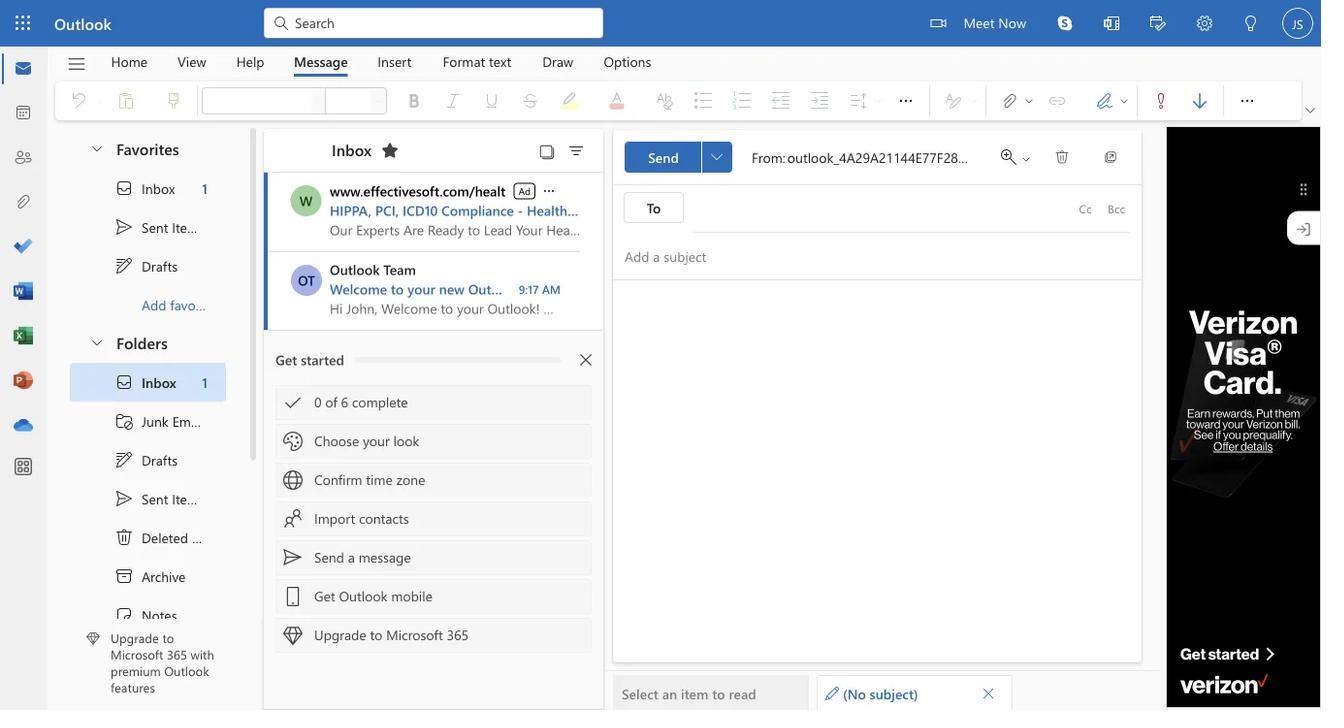 Task type: locate. For each thing, give the bounding box(es) containing it.
0 vertical spatial 
[[1054, 149, 1070, 165]]

0 vertical spatial  inbox
[[114, 178, 175, 198]]

 deleted items
[[114, 528, 225, 547]]

favorites tree
[[70, 122, 226, 324]]

1 sent from the top
[[142, 218, 168, 236]]

1 vertical spatial  tree item
[[70, 479, 226, 518]]

0 vertical spatial  tree item
[[70, 246, 226, 285]]

outlook up '' button
[[54, 13, 111, 33]]

items
[[172, 218, 205, 236], [172, 490, 205, 508], [192, 528, 225, 546]]

2  tree item from the top
[[70, 479, 226, 518]]

premium features image
[[86, 632, 100, 645]]

 for 2nd the  tree item
[[114, 372, 134, 392]]

started
[[301, 351, 344, 369]]


[[1190, 91, 1210, 111]]

1 vertical spatial  inbox
[[114, 372, 176, 392]]


[[66, 54, 87, 74]]


[[982, 686, 995, 700]]

to left read at the bottom right of the page
[[712, 684, 725, 702]]

send inside "button"
[[648, 148, 679, 166]]

icd10
[[403, 201, 438, 219]]

 right  
[[1054, 149, 1070, 165]]

0 horizontal spatial send
[[314, 548, 344, 566]]

 drafts for 
[[114, 256, 178, 275]]

1 vertical spatial  drafts
[[114, 450, 178, 469]]

Search for email, meetings, files and more. field
[[293, 12, 592, 32]]

1 1 from the top
[[202, 179, 208, 197]]

 inside  
[[1118, 95, 1130, 107]]

 up 
[[114, 372, 134, 392]]

0 vertical spatial items
[[172, 218, 205, 236]]

 for 
[[114, 450, 134, 469]]

2  sent items from the top
[[114, 489, 205, 508]]

0 vertical spatial  tree item
[[70, 208, 226, 246]]

0 vertical spatial send
[[648, 148, 679, 166]]

 tree item
[[70, 208, 226, 246], [70, 479, 226, 518]]

your left look
[[363, 432, 390, 450]]

 inbox down folders tree item
[[114, 372, 176, 392]]

0 vertical spatial  tree item
[[70, 169, 226, 208]]

2  from the top
[[114, 489, 134, 508]]

draw
[[542, 52, 573, 70]]

 tree item
[[70, 557, 226, 596]]

 button
[[1181, 0, 1228, 49]]

choose your look
[[314, 432, 419, 450]]

 up 
[[114, 528, 134, 547]]

get left started
[[275, 351, 297, 369]]

 inside tree
[[114, 489, 134, 508]]

onedrive image
[[14, 416, 33, 436]]

1 vertical spatial drafts
[[142, 451, 178, 469]]

2  drafts from the top
[[114, 450, 178, 469]]

1 vertical spatial 365
[[167, 646, 187, 663]]

0 vertical spatial your
[[407, 280, 435, 298]]

mail image
[[14, 59, 33, 79]]

1 horizontal spatial 
[[1306, 106, 1315, 115]]

 inside favorites tree
[[114, 256, 134, 275]]

1  tree item from the top
[[70, 246, 226, 285]]

 tree item down the favorites tree item
[[70, 208, 226, 246]]

item
[[681, 684, 708, 702]]

1 vertical spatial sent
[[142, 490, 168, 508]]

0 horizontal spatial microsoft
[[111, 646, 163, 663]]

365 inside message list no conversations selected list box
[[447, 626, 469, 644]]

tags group
[[1142, 81, 1219, 116]]

 
[[1095, 91, 1130, 111]]

microsoft down mobile
[[386, 626, 443, 644]]

upgrade inside the upgrade to microsoft 365 with premium outlook features
[[111, 629, 159, 646]]

 right the 
[[1020, 153, 1032, 165]]

powerpoint image
[[14, 371, 33, 391]]

1  sent items from the top
[[114, 217, 205, 237]]

 tree item
[[70, 402, 226, 440]]

inbox for 2nd the  tree item from the bottom
[[142, 179, 175, 197]]

1 vertical spatial get
[[314, 587, 335, 605]]

clipboard group
[[59, 81, 193, 120]]


[[538, 143, 556, 161]]

sent up '' tree item
[[142, 490, 168, 508]]

1 vertical spatial  tree item
[[70, 440, 226, 479]]

 drafts down  tree item
[[114, 450, 178, 469]]

send up to at the top of the page
[[648, 148, 679, 166]]

send button
[[625, 142, 702, 173]]

compliance
[[441, 201, 514, 219]]

inbox for 2nd the  tree item
[[142, 373, 176, 391]]

add favorite tree item
[[70, 285, 226, 324]]

 inside favorites tree
[[114, 217, 134, 237]]

1 vertical spatial inbox
[[142, 179, 175, 197]]

upgrade down 
[[111, 629, 159, 646]]

 button
[[570, 344, 601, 375]]

items right the deleted
[[192, 528, 225, 546]]

0 horizontal spatial 
[[114, 528, 134, 547]]

1 horizontal spatial microsoft
[[386, 626, 443, 644]]

2  from the top
[[114, 372, 134, 392]]

1 horizontal spatial 
[[896, 91, 916, 111]]

 up from: outlook_4a29a21144e77f28@outlook.com
[[896, 91, 916, 111]]

send inside message list no conversations selected list box
[[314, 548, 344, 566]]

js image
[[1282, 8, 1313, 39]]

include group
[[990, 81, 1133, 120]]

1 drafts from the top
[[142, 257, 178, 275]]

microsoft inside message list no conversations selected list box
[[386, 626, 443, 644]]

2 sent from the top
[[142, 490, 168, 508]]

welcome to your new outlook.com account
[[330, 280, 601, 298]]

choose
[[314, 432, 359, 450]]

1  from the top
[[114, 217, 134, 237]]

 inside tree item
[[114, 528, 134, 547]]

 button
[[887, 81, 925, 120], [1228, 81, 1267, 120], [540, 181, 558, 200]]

outlook
[[54, 13, 111, 33], [330, 260, 380, 278], [339, 587, 387, 605], [164, 662, 209, 679]]


[[1151, 91, 1171, 111]]

 for 
[[114, 256, 134, 275]]

drafts down  junk email
[[142, 451, 178, 469]]

inbox inside tree
[[142, 373, 176, 391]]

send for send a message
[[314, 548, 344, 566]]

software/development
[[519, 182, 659, 200]]

an
[[662, 684, 677, 702]]

1 vertical spatial send
[[314, 548, 344, 566]]

more apps image
[[14, 458, 33, 477]]

 button inside the favorites tree item
[[80, 130, 113, 166]]

your down team
[[407, 280, 435, 298]]

drafts up the add
[[142, 257, 178, 275]]

files image
[[14, 193, 33, 212]]

1 horizontal spatial 365
[[447, 626, 469, 644]]

1 vertical spatial items
[[172, 490, 205, 508]]

2  tree item from the top
[[70, 440, 226, 479]]

microsoft for upgrade to microsoft 365
[[386, 626, 443, 644]]

 right the 
[[1238, 91, 1257, 111]]

 inside button
[[1054, 149, 1070, 165]]

(no
[[843, 684, 866, 702]]

 tree item
[[70, 169, 226, 208], [70, 363, 226, 402]]

1 horizontal spatial get
[[314, 587, 335, 605]]

0 vertical spatial inbox
[[332, 139, 371, 160]]

 button left folders
[[80, 324, 113, 360]]

upgrade right  on the left
[[314, 626, 366, 644]]

outlook link
[[54, 0, 111, 47]]

0 horizontal spatial  button
[[540, 181, 558, 200]]

cc button
[[1070, 193, 1101, 224]]

0 horizontal spatial upgrade
[[111, 629, 159, 646]]

1
[[202, 179, 208, 197], [202, 373, 208, 391]]


[[1243, 16, 1259, 31]]

1 vertical spatial 
[[114, 489, 134, 508]]

inbox up  junk email
[[142, 373, 176, 391]]

365 inside the upgrade to microsoft 365 with premium outlook features
[[167, 646, 187, 663]]

 sent items up the deleted
[[114, 489, 205, 508]]

1  inbox from the top
[[114, 178, 175, 198]]

to down notes
[[162, 629, 174, 646]]

upgrade inside message list no conversations selected list box
[[314, 626, 366, 644]]

1 down the favorites tree item
[[202, 179, 208, 197]]

1 up email
[[202, 373, 208, 391]]

to for upgrade to microsoft 365
[[370, 626, 382, 644]]

2 drafts from the top
[[142, 451, 178, 469]]

am
[[542, 281, 561, 297]]

 down 
[[114, 450, 134, 469]]

2 horizontal spatial 
[[1238, 91, 1257, 111]]

 tree item down favorites
[[70, 169, 226, 208]]

subject)
[[870, 684, 918, 702]]

6
[[341, 393, 348, 411]]

 tree item up the "junk"
[[70, 363, 226, 402]]

1 horizontal spatial send
[[648, 148, 679, 166]]

to inside the upgrade to microsoft 365 with premium outlook features
[[162, 629, 174, 646]]

 right  at the top of the page
[[1118, 95, 1130, 107]]

inbox inside favorites tree
[[142, 179, 175, 197]]

1 vertical spatial 
[[114, 372, 134, 392]]

 left from:
[[711, 151, 723, 163]]

microsoft up features
[[111, 646, 163, 663]]

 left favorites
[[89, 140, 105, 156]]

0 vertical spatial get
[[275, 351, 297, 369]]

0 vertical spatial microsoft
[[386, 626, 443, 644]]

drafts inside favorites tree
[[142, 257, 178, 275]]

 tree item for 
[[70, 440, 226, 479]]

 drafts up add favorite tree item
[[114, 256, 178, 275]]

0 vertical spatial drafts
[[142, 257, 178, 275]]

format text button
[[428, 47, 526, 77]]

0
[[314, 393, 322, 411]]

pci,
[[375, 201, 399, 219]]

2 vertical spatial inbox
[[142, 373, 176, 391]]

 up add favorite tree item
[[114, 256, 134, 275]]

1 vertical spatial your
[[363, 432, 390, 450]]


[[283, 432, 303, 451]]

 button
[[310, 87, 326, 114], [371, 87, 387, 114], [80, 130, 113, 166], [80, 324, 113, 360]]

Add a subject text field
[[613, 241, 1113, 272]]

inbox 
[[332, 139, 400, 160]]

 inbox
[[114, 178, 175, 198], [114, 372, 176, 392]]

 up '' tree item
[[114, 489, 134, 508]]

 for  popup button
[[1306, 106, 1315, 115]]

get for get outlook mobile
[[314, 587, 335, 605]]

to down team
[[391, 280, 404, 298]]

Font text field
[[203, 89, 309, 113]]

 button
[[1180, 85, 1219, 116]]

drafts
[[142, 257, 178, 275], [142, 451, 178, 469]]

read
[[729, 684, 756, 702]]

send a message
[[314, 548, 411, 566]]

inbox inside inbox 
[[332, 139, 371, 160]]

1 vertical spatial 
[[711, 151, 723, 163]]

0 vertical spatial 
[[114, 178, 134, 198]]

0 vertical spatial 
[[1306, 106, 1315, 115]]

junk
[[142, 412, 169, 430]]

0 horizontal spatial 
[[541, 183, 557, 199]]

 button left favorites
[[80, 130, 113, 166]]

0 vertical spatial 
[[114, 256, 134, 275]]

message list no conversations selected list box
[[264, 173, 714, 709]]

1 vertical spatial 
[[114, 450, 134, 469]]

0 horizontal spatial 365
[[167, 646, 187, 663]]

format text
[[443, 52, 511, 70]]

9:17 am
[[519, 281, 561, 297]]

home button
[[96, 47, 162, 77]]

cc
[[1079, 201, 1092, 216]]

 left folders
[[89, 334, 105, 350]]

2 vertical spatial items
[[192, 528, 225, 546]]

 down js icon
[[1306, 106, 1315, 115]]

 sent items
[[114, 217, 205, 237], [114, 489, 205, 508]]

select an item to read
[[622, 684, 756, 702]]

 button up healthcare
[[540, 181, 558, 200]]

 inside favorites tree
[[114, 178, 134, 198]]

 right 
[[1023, 95, 1035, 107]]

 button right font size text field at left
[[371, 87, 387, 114]]

outlook.com
[[468, 280, 549, 298]]

0 horizontal spatial 
[[711, 151, 723, 163]]

1  from the top
[[114, 256, 134, 275]]

 sent items up the add
[[114, 217, 205, 237]]

 up healthcare
[[541, 183, 557, 199]]

 button right the 
[[1228, 81, 1267, 120]]

to down get outlook mobile
[[370, 626, 382, 644]]

items up favorite
[[172, 218, 205, 236]]

contacts
[[359, 509, 409, 527]]


[[114, 178, 134, 198], [114, 372, 134, 392]]

1  from the top
[[114, 178, 134, 198]]

1 horizontal spatial upgrade
[[314, 626, 366, 644]]


[[114, 411, 134, 431]]

outlook right 'premium'
[[164, 662, 209, 679]]

 drafts inside favorites tree
[[114, 256, 178, 275]]


[[1306, 106, 1315, 115], [711, 151, 723, 163]]

 button
[[1228, 0, 1275, 49]]

 down the favorites tree item
[[114, 178, 134, 198]]

notes
[[142, 606, 177, 624]]

items inside favorites tree
[[172, 218, 205, 236]]

 junk email
[[114, 411, 204, 431]]


[[272, 14, 291, 33]]

send left a
[[314, 548, 344, 566]]

 tree item
[[70, 246, 226, 285], [70, 440, 226, 479]]

tab list containing home
[[96, 47, 666, 77]]

inbox
[[332, 139, 371, 160], [142, 179, 175, 197], [142, 373, 176, 391]]

meet
[[964, 13, 995, 31]]

from: outlook_4a29a21144e77f28@outlook.com
[[752, 148, 1047, 166]]


[[931, 16, 946, 31]]

0 vertical spatial sent
[[142, 218, 168, 236]]

microsoft inside the upgrade to microsoft 365 with premium outlook features
[[111, 646, 163, 663]]

select
[[622, 684, 658, 702]]


[[312, 95, 324, 107], [373, 95, 385, 107], [1023, 95, 1035, 107], [1118, 95, 1130, 107], [89, 140, 105, 156], [1020, 153, 1032, 165], [89, 334, 105, 350]]

from:
[[752, 148, 785, 166]]

upgrade for upgrade to microsoft 365
[[314, 626, 366, 644]]

0 vertical spatial 365
[[447, 626, 469, 644]]

0 vertical spatial 
[[114, 217, 134, 237]]

outlook team image
[[291, 265, 322, 296]]

Font size text field
[[326, 89, 371, 113]]

0 horizontal spatial your
[[363, 432, 390, 450]]

1 vertical spatial  tree item
[[70, 363, 226, 402]]

2  inbox from the top
[[114, 372, 176, 392]]

items up  deleted items
[[172, 490, 205, 508]]

1 vertical spatial 1
[[202, 373, 208, 391]]

application
[[0, 0, 1321, 710]]

 inside dropdown button
[[711, 151, 723, 163]]

 down the favorites tree item
[[114, 217, 134, 237]]

import
[[314, 509, 355, 527]]

0 vertical spatial  sent items
[[114, 217, 205, 237]]

2  from the top
[[114, 450, 134, 469]]

send for send
[[648, 148, 679, 166]]

sent inside favorites tree
[[142, 218, 168, 236]]

1  drafts from the top
[[114, 256, 178, 275]]

0 vertical spatial  drafts
[[114, 256, 178, 275]]

favorites
[[116, 137, 179, 158]]

1 horizontal spatial 
[[1054, 149, 1070, 165]]

message list section
[[264, 124, 714, 709]]

microsoft for upgrade to microsoft 365 with premium outlook features
[[111, 646, 163, 663]]

tree
[[70, 363, 226, 710]]

your
[[407, 280, 435, 298], [363, 432, 390, 450]]

word image
[[14, 282, 33, 302]]

0 horizontal spatial get
[[275, 351, 297, 369]]

sent up the add
[[142, 218, 168, 236]]

inbox left 
[[332, 139, 371, 160]]

 inside popup button
[[1306, 106, 1315, 115]]


[[896, 91, 916, 111], [1238, 91, 1257, 111], [541, 183, 557, 199]]

 tree item up the deleted
[[70, 479, 226, 518]]

 tree item down the "junk"
[[70, 440, 226, 479]]

inbox down the favorites tree item
[[142, 179, 175, 197]]

get right the 
[[314, 587, 335, 605]]

 inbox down the favorites tree item
[[114, 178, 175, 198]]

0 vertical spatial 1
[[202, 179, 208, 197]]

1 inside favorites tree
[[202, 179, 208, 197]]

1 vertical spatial  sent items
[[114, 489, 205, 508]]

1 vertical spatial microsoft
[[111, 646, 163, 663]]

to
[[391, 280, 404, 298], [370, 626, 382, 644], [162, 629, 174, 646], [712, 684, 725, 702]]

application containing outlook
[[0, 0, 1321, 710]]

 tree item up the add
[[70, 246, 226, 285]]

get started
[[275, 351, 344, 369]]

1 vertical spatial 
[[114, 528, 134, 547]]

tab list
[[96, 47, 666, 77]]

 button up from: outlook_4a29a21144e77f28@outlook.com
[[887, 81, 925, 120]]



Task type: vqa. For each thing, say whether or not it's contained in the screenshot.


Task type: describe. For each thing, give the bounding box(es) containing it.
view
[[178, 52, 206, 70]]

confirm
[[314, 470, 362, 488]]

of
[[325, 393, 337, 411]]

get outlook mobile
[[314, 587, 433, 605]]

 button
[[1042, 0, 1088, 47]]

 inbox inside favorites tree
[[114, 178, 175, 198]]

 inside folders tree item
[[89, 334, 105, 350]]

new
[[439, 280, 464, 298]]

to do image
[[14, 238, 33, 257]]


[[580, 354, 592, 366]]

people image
[[14, 148, 33, 168]]


[[566, 142, 586, 161]]

 button
[[701, 142, 732, 173]]

now
[[998, 13, 1026, 31]]

to button
[[624, 192, 684, 223]]

confirm time zone
[[314, 470, 425, 488]]

 sent items inside favorites tree
[[114, 217, 205, 237]]


[[1104, 16, 1119, 31]]

software
[[597, 201, 651, 219]]

 button
[[1135, 0, 1181, 49]]

calendar image
[[14, 104, 33, 123]]

9:17
[[519, 281, 539, 297]]

-
[[518, 201, 523, 219]]

0 of 6 complete
[[314, 393, 408, 411]]

tree containing 
[[70, 363, 226, 710]]

format
[[443, 52, 485, 70]]

view button
[[163, 47, 221, 77]]

outlook up welcome
[[330, 260, 380, 278]]

hippa, pci, icd10 compliance - healthcare software company
[[330, 201, 714, 219]]

 button
[[374, 135, 405, 166]]

Select a conversation checkbox
[[291, 265, 330, 296]]

365 for upgrade to microsoft 365 with premium outlook features
[[167, 646, 187, 663]]

import contacts
[[314, 509, 409, 527]]

 button inside folders tree item
[[80, 324, 113, 360]]

 for  deleted items
[[114, 528, 134, 547]]

www.effectivesoft.com/health software/development image
[[291, 185, 322, 216]]

drafts for 
[[142, 451, 178, 469]]

to inside button
[[712, 684, 725, 702]]

reading pane main content
[[605, 121, 1161, 710]]

favorites tree item
[[70, 130, 226, 169]]

home
[[111, 52, 148, 70]]

 button down message "button"
[[310, 87, 326, 114]]

welcome
[[330, 280, 387, 298]]

 inside basic text group
[[896, 91, 916, 111]]

365 for upgrade to microsoft 365
[[447, 626, 469, 644]]

bcc button
[[1101, 193, 1132, 224]]

get for get started
[[275, 351, 297, 369]]

complete
[[352, 393, 408, 411]]

folders tree item
[[70, 324, 226, 363]]

upgrade for upgrade to microsoft 365 with premium outlook features
[[111, 629, 159, 646]]

1 horizontal spatial your
[[407, 280, 435, 298]]

mobile
[[391, 587, 433, 605]]

 left font size text field at left
[[312, 95, 324, 107]]

upgrade to microsoft 365
[[314, 626, 469, 644]]

drafts for 
[[142, 257, 178, 275]]

 tree item for 
[[70, 246, 226, 285]]

to for upgrade to microsoft 365 with premium outlook features
[[162, 629, 174, 646]]

2 1 from the top
[[202, 373, 208, 391]]

 button
[[1142, 85, 1180, 116]]

1 horizontal spatial  button
[[887, 81, 925, 120]]


[[1197, 16, 1212, 31]]

to
[[647, 198, 661, 216]]

 tree item
[[70, 596, 226, 634]]

deleted
[[142, 528, 188, 546]]

left-rail-appbar navigation
[[4, 47, 43, 448]]


[[283, 587, 303, 606]]

hippa,
[[330, 201, 371, 219]]


[[825, 686, 839, 700]]

to for welcome to your new outlook.com account
[[391, 280, 404, 298]]

options button
[[589, 47, 666, 77]]

upgrade to microsoft 365 with premium outlook features
[[111, 629, 214, 696]]

message
[[294, 52, 348, 70]]

basic text group
[[202, 81, 925, 120]]

 search field
[[264, 0, 603, 44]]

outlook banner
[[0, 0, 1321, 49]]

message
[[359, 548, 411, 566]]

outlook down send a message
[[339, 587, 387, 605]]

www.effectivesoft.com/health-software/development
[[330, 182, 659, 200]]

favorite
[[170, 296, 215, 314]]

excel image
[[14, 327, 33, 346]]

1  tree item from the top
[[70, 169, 226, 208]]


[[283, 548, 303, 567]]

 button inside message list no conversations selected list box
[[540, 181, 558, 200]]

outlook_4a29a21144e77f28@outlook.com
[[787, 148, 1047, 166]]

look
[[393, 432, 419, 450]]

 archive
[[114, 566, 186, 586]]

 inside  
[[1023, 95, 1035, 107]]

time
[[366, 470, 393, 488]]

 tree item
[[70, 518, 226, 557]]

ad
[[519, 184, 531, 197]]

ot
[[298, 271, 315, 289]]

 for 
[[1054, 149, 1070, 165]]


[[380, 141, 400, 160]]

with
[[191, 646, 214, 663]]

 button
[[57, 48, 96, 81]]

features
[[111, 679, 155, 696]]

items inside  deleted items
[[192, 528, 225, 546]]

 inside the favorites tree item
[[89, 140, 105, 156]]

1  tree item from the top
[[70, 208, 226, 246]]

2 horizontal spatial  button
[[1228, 81, 1267, 120]]


[[1057, 16, 1073, 31]]

 inside message list no conversations selected list box
[[541, 183, 557, 199]]

 button
[[1088, 0, 1135, 49]]

 (no subject)
[[825, 684, 918, 702]]

message button
[[279, 47, 362, 77]]

 for  dropdown button
[[711, 151, 723, 163]]

folders
[[116, 331, 168, 352]]

 button
[[975, 679, 1002, 707]]


[[1103, 149, 1118, 165]]

outlook inside the upgrade to microsoft 365 with premium outlook features
[[164, 662, 209, 679]]

insert
[[378, 52, 412, 70]]


[[283, 509, 303, 529]]

team
[[384, 260, 416, 278]]

inbox heading
[[307, 129, 405, 172]]


[[1150, 16, 1166, 31]]

company
[[655, 201, 714, 219]]

add favorite
[[142, 296, 215, 314]]

outlook inside banner
[[54, 13, 111, 33]]

 for 2nd the  tree item from the bottom
[[114, 178, 134, 198]]

 inside  
[[1020, 153, 1032, 165]]

 right font size text field at left
[[373, 95, 385, 107]]

 drafts for 
[[114, 450, 178, 469]]

 button
[[1302, 101, 1319, 120]]

 button
[[1043, 142, 1081, 173]]

w
[[299, 192, 313, 210]]

premium
[[111, 662, 161, 679]]

 button
[[1091, 142, 1130, 173]]

healthcare
[[527, 201, 593, 219]]

 button
[[561, 137, 592, 164]]

2  tree item from the top
[[70, 363, 226, 402]]



